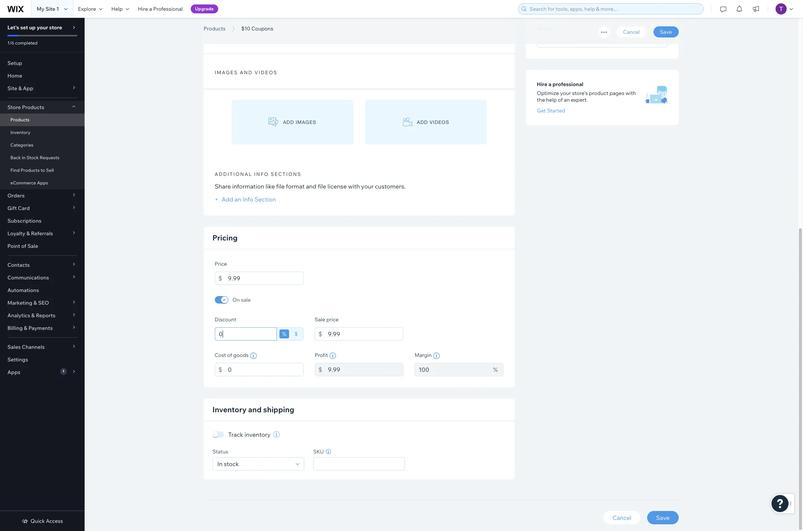 Task type: describe. For each thing, give the bounding box(es) containing it.
find
[[10, 167, 20, 173]]

your inside optimize your store's product pages with the help of an expert.
[[560, 90, 571, 96]]

sale price
[[315, 316, 339, 323]]

referrals
[[31, 230, 53, 237]]

sections
[[271, 171, 302, 177]]

sale inside $10 coupons form
[[315, 316, 325, 323]]

sale inside sidebar element
[[27, 243, 38, 249]]

1 vertical spatial an
[[235, 196, 241, 203]]

sales channels
[[7, 344, 45, 350]]

0 vertical spatial products link
[[200, 25, 229, 32]]

a for professional
[[149, 6, 152, 12]]

point of sale
[[7, 243, 38, 249]]

1 file from the left
[[276, 183, 285, 190]]

marketing & seo button
[[0, 297, 85, 309]]

settings
[[7, 356, 28, 363]]

ecommerce apps
[[10, 180, 48, 186]]

seo
[[38, 300, 49, 306]]

& for marketing
[[34, 300, 37, 306]]

help
[[111, 6, 123, 12]]

setup
[[7, 60, 22, 66]]

loyalty & referrals button
[[0, 227, 85, 240]]

my
[[37, 6, 44, 12]]

customers.
[[375, 183, 406, 190]]

& for billing
[[24, 325, 27, 332]]

products down store
[[10, 117, 29, 123]]

point
[[7, 243, 20, 249]]

inventory link
[[0, 126, 85, 139]]

add videos
[[417, 119, 449, 125]]

card
[[18, 205, 30, 212]]

format
[[286, 183, 305, 190]]

payments
[[28, 325, 53, 332]]

cancel for bottom "cancel" button
[[613, 514, 632, 522]]

marketing
[[7, 300, 32, 306]]

1 vertical spatial apps
[[7, 369, 20, 376]]

info tooltip image for profit
[[330, 353, 336, 359]]

an inside optimize your store's product pages with the help of an expert.
[[564, 96, 570, 103]]

app
[[23, 85, 33, 92]]

professional
[[153, 6, 183, 12]]

1/6 completed
[[7, 40, 37, 46]]

site & app button
[[0, 82, 85, 95]]

1 inside sidebar element
[[62, 369, 64, 374]]

analytics
[[7, 312, 30, 319]]

categories link
[[0, 139, 85, 151]]

inventory and shipping
[[213, 405, 294, 414]]

explore
[[78, 6, 96, 12]]

sales channels button
[[0, 341, 85, 353]]

profit
[[315, 352, 328, 359]]

0 horizontal spatial %
[[282, 331, 286, 337]]

add images
[[283, 119, 316, 125]]

upgrade
[[195, 6, 214, 12]]

& for site
[[18, 85, 22, 92]]

1/6
[[7, 40, 14, 46]]

cancel for topmost "cancel" button
[[623, 29, 640, 35]]

save for the topmost save button
[[660, 29, 672, 35]]

pages
[[610, 90, 625, 96]]

$ text field
[[328, 327, 404, 341]]

sales
[[7, 344, 21, 350]]

info
[[243, 196, 253, 203]]

completed
[[15, 40, 37, 46]]

videos
[[430, 119, 449, 125]]

false text field
[[215, 0, 504, 42]]

started
[[547, 107, 565, 114]]

gift card
[[7, 205, 30, 212]]

images and videos
[[215, 69, 278, 75]]

of for cost of goods
[[227, 352, 232, 359]]

access
[[46, 518, 63, 525]]

info
[[254, 171, 269, 177]]

of for point of sale
[[21, 243, 26, 249]]

in
[[22, 155, 26, 160]]

find products to sell link
[[0, 164, 85, 177]]

add an info section
[[220, 196, 276, 203]]

help button
[[107, 0, 134, 18]]

contacts
[[7, 262, 30, 268]]

a for professional
[[549, 81, 552, 88]]

orders button
[[0, 189, 85, 202]]

images
[[296, 119, 316, 125]]

1 horizontal spatial your
[[361, 183, 374, 190]]

site & app
[[7, 85, 33, 92]]

cost of goods
[[215, 352, 249, 359]]

to
[[41, 167, 45, 173]]

ecommerce
[[10, 180, 36, 186]]

contacts button
[[0, 259, 85, 271]]

billing & payments button
[[0, 322, 85, 334]]

inventory
[[245, 431, 271, 438]]

hire a professional
[[138, 6, 183, 12]]

brand
[[537, 25, 552, 32]]

gift
[[7, 205, 17, 212]]

save for save button to the bottom
[[656, 514, 670, 522]]

home link
[[0, 69, 85, 82]]

requests
[[40, 155, 59, 160]]



Task type: locate. For each thing, give the bounding box(es) containing it.
cancel
[[623, 29, 640, 35], [613, 514, 632, 522]]

hire for hire a professional
[[138, 6, 148, 12]]

file left license
[[318, 183, 326, 190]]

1 horizontal spatial %
[[493, 366, 498, 373]]

None text field
[[228, 272, 304, 285]]

0 vertical spatial hire
[[138, 6, 148, 12]]

$
[[218, 275, 222, 282], [318, 330, 322, 338], [295, 331, 298, 337], [218, 366, 222, 373], [318, 366, 322, 373]]

stock
[[27, 155, 39, 160]]

add right videos icon
[[417, 119, 428, 125]]

of right cost
[[227, 352, 232, 359]]

a left professional
[[149, 6, 152, 12]]

0 vertical spatial save button
[[654, 26, 679, 37]]

on sale
[[233, 297, 251, 303]]

apps down settings
[[7, 369, 20, 376]]

1 vertical spatial of
[[21, 243, 26, 249]]

hire up optimize
[[537, 81, 548, 88]]

home
[[7, 72, 22, 79]]

$10 coupons
[[204, 16, 288, 33], [241, 25, 273, 32]]

images
[[215, 69, 238, 75]]

communications
[[7, 274, 49, 281]]

0 horizontal spatial add
[[283, 119, 294, 125]]

1 info tooltip image from the left
[[250, 353, 257, 359]]

and right format
[[306, 183, 316, 190]]

0 vertical spatial of
[[558, 96, 563, 103]]

0 vertical spatial and
[[240, 69, 253, 75]]

1 horizontal spatial of
[[227, 352, 232, 359]]

2 vertical spatial your
[[361, 183, 374, 190]]

1 horizontal spatial inventory
[[213, 405, 247, 414]]

1 horizontal spatial add
[[417, 119, 428, 125]]

1 horizontal spatial 1
[[62, 369, 64, 374]]

save button
[[654, 26, 679, 37], [647, 511, 679, 525]]

your down professional
[[560, 90, 571, 96]]

sell
[[46, 167, 54, 173]]

0 horizontal spatial sale
[[27, 243, 38, 249]]

of inside point of sale link
[[21, 243, 26, 249]]

0 horizontal spatial 1
[[56, 6, 59, 12]]

find products to sell
[[10, 167, 54, 173]]

0 vertical spatial 1
[[56, 6, 59, 12]]

hire inside $10 coupons form
[[537, 81, 548, 88]]

point of sale link
[[0, 240, 85, 252]]

categories
[[10, 142, 33, 148]]

1 horizontal spatial with
[[626, 90, 636, 96]]

0 vertical spatial save
[[660, 29, 672, 35]]

analytics & reports
[[7, 312, 55, 319]]

inventory inside $10 coupons form
[[213, 405, 247, 414]]

products
[[204, 25, 226, 32], [22, 104, 44, 111], [10, 117, 29, 123], [21, 167, 40, 173]]

0 horizontal spatial info tooltip image
[[250, 353, 257, 359]]

& inside 'popup button'
[[26, 230, 30, 237]]

marketing & seo
[[7, 300, 49, 306]]

discount
[[215, 316, 236, 323]]

hire for hire a professional
[[537, 81, 548, 88]]

add right the gallery image
[[283, 119, 294, 125]]

site right my
[[46, 6, 55, 12]]

hire right help button
[[138, 6, 148, 12]]

1 horizontal spatial a
[[549, 81, 552, 88]]

information
[[232, 183, 264, 190]]

with right license
[[348, 183, 360, 190]]

additional info sections
[[215, 171, 302, 177]]

& right billing
[[24, 325, 27, 332]]

info tooltip image for cost of goods
[[250, 353, 257, 359]]

1 down settings link
[[62, 369, 64, 374]]

products inside "popup button"
[[22, 104, 44, 111]]

0 horizontal spatial of
[[21, 243, 26, 249]]

quick
[[31, 518, 45, 525]]

0 horizontal spatial a
[[149, 6, 152, 12]]

of
[[558, 96, 563, 103], [21, 243, 26, 249], [227, 352, 232, 359]]

1 horizontal spatial file
[[318, 183, 326, 190]]

back
[[10, 155, 21, 160]]

1 vertical spatial cancel button
[[604, 511, 641, 525]]

hire
[[138, 6, 148, 12], [537, 81, 548, 88]]

& for analytics
[[31, 312, 35, 319]]

videos icon image
[[403, 118, 413, 127]]

Search for tools, apps, help & more... field
[[528, 4, 701, 14]]

0 horizontal spatial products link
[[0, 114, 85, 126]]

apps down find products to sell link on the top left of the page
[[37, 180, 48, 186]]

0 horizontal spatial $10
[[204, 16, 227, 33]]

&
[[18, 85, 22, 92], [26, 230, 30, 237], [34, 300, 37, 306], [31, 312, 35, 319], [24, 325, 27, 332]]

0 vertical spatial inventory
[[10, 130, 30, 135]]

2 info tooltip image from the left
[[330, 353, 336, 359]]

inventory up track
[[213, 405, 247, 414]]

automations
[[7, 287, 39, 294]]

1
[[56, 6, 59, 12], [62, 369, 64, 374]]

0 vertical spatial an
[[564, 96, 570, 103]]

& left "reports"
[[31, 312, 35, 319]]

products up ecommerce apps
[[21, 167, 40, 173]]

cost
[[215, 352, 226, 359]]

0 horizontal spatial apps
[[7, 369, 20, 376]]

1 horizontal spatial sale
[[315, 316, 325, 323]]

0 vertical spatial cancel button
[[617, 26, 647, 37]]

site inside dropdown button
[[7, 85, 17, 92]]

and left the videos
[[240, 69, 253, 75]]

license
[[328, 183, 347, 190]]

with right pages
[[626, 90, 636, 96]]

add for add images
[[283, 119, 294, 125]]

and left shipping in the left of the page
[[248, 405, 262, 414]]

inventory inside inventory link
[[10, 130, 30, 135]]

1 vertical spatial products link
[[0, 114, 85, 126]]

track
[[228, 431, 243, 438]]

an left info
[[235, 196, 241, 203]]

gift card button
[[0, 202, 85, 215]]

communications button
[[0, 271, 85, 284]]

2 vertical spatial and
[[248, 405, 262, 414]]

and for shipping
[[248, 405, 262, 414]]

reports
[[36, 312, 55, 319]]

products right store
[[22, 104, 44, 111]]

your inside sidebar element
[[37, 24, 48, 31]]

1 horizontal spatial site
[[46, 6, 55, 12]]

0 horizontal spatial inventory
[[10, 130, 30, 135]]

1 vertical spatial sale
[[315, 316, 325, 323]]

0 horizontal spatial an
[[235, 196, 241, 203]]

0 vertical spatial a
[[149, 6, 152, 12]]

1 vertical spatial inventory
[[213, 405, 247, 414]]

1 vertical spatial with
[[348, 183, 360, 190]]

None field
[[215, 458, 294, 470], [316, 458, 403, 470], [215, 458, 294, 470], [316, 458, 403, 470]]

add an info section link
[[215, 196, 276, 203]]

upgrade button
[[191, 4, 218, 13]]

loyalty & referrals
[[7, 230, 53, 237]]

0 vertical spatial sale
[[27, 243, 38, 249]]

1 horizontal spatial an
[[564, 96, 570, 103]]

file
[[276, 183, 285, 190], [318, 183, 326, 190]]

2 vertical spatial of
[[227, 352, 232, 359]]

an left expert. at the top right of the page
[[564, 96, 570, 103]]

optimize
[[537, 90, 559, 96]]

add for add videos
[[417, 119, 428, 125]]

1 vertical spatial 1
[[62, 369, 64, 374]]

price
[[215, 261, 227, 267]]

save
[[660, 29, 672, 35], [656, 514, 670, 522]]

info tooltip image right profit
[[330, 353, 336, 359]]

1 vertical spatial and
[[306, 183, 316, 190]]

1 vertical spatial cancel
[[613, 514, 632, 522]]

price
[[326, 316, 339, 323]]

0 horizontal spatial your
[[37, 24, 48, 31]]

0 vertical spatial site
[[46, 6, 55, 12]]

goods
[[233, 352, 249, 359]]

inventory for inventory
[[10, 130, 30, 135]]

1 horizontal spatial apps
[[37, 180, 48, 186]]

0 vertical spatial cancel
[[623, 29, 640, 35]]

info tooltip image
[[433, 353, 440, 359]]

of inside optimize your store's product pages with the help of an expert.
[[558, 96, 563, 103]]

0 horizontal spatial with
[[348, 183, 360, 190]]

site down home
[[7, 85, 17, 92]]

billing
[[7, 325, 23, 332]]

track inventory
[[228, 431, 271, 438]]

& inside dropdown button
[[18, 85, 22, 92]]

file right like
[[276, 183, 285, 190]]

0 vertical spatial with
[[626, 90, 636, 96]]

1 horizontal spatial hire
[[537, 81, 548, 88]]

1 add from the left
[[283, 119, 294, 125]]

2 horizontal spatial your
[[560, 90, 571, 96]]

expert.
[[571, 96, 588, 103]]

help
[[546, 96, 557, 103]]

2 file from the left
[[318, 183, 326, 190]]

0 horizontal spatial file
[[276, 183, 285, 190]]

optimize your store's product pages with the help of an expert.
[[537, 90, 636, 103]]

info tooltip image right "goods"
[[250, 353, 257, 359]]

1 vertical spatial save button
[[647, 511, 679, 525]]

store's
[[572, 90, 588, 96]]

0 vertical spatial apps
[[37, 180, 48, 186]]

subscriptions
[[7, 218, 41, 224]]

store
[[49, 24, 62, 31]]

$10 coupons form
[[85, 0, 803, 531]]

1 vertical spatial save
[[656, 514, 670, 522]]

site
[[46, 6, 55, 12], [7, 85, 17, 92]]

settings link
[[0, 353, 85, 366]]

your left customers.
[[361, 183, 374, 190]]

sale down loyalty & referrals
[[27, 243, 38, 249]]

& for loyalty
[[26, 230, 30, 237]]

0 horizontal spatial site
[[7, 85, 17, 92]]

2 add from the left
[[417, 119, 428, 125]]

& left app
[[18, 85, 22, 92]]

and for videos
[[240, 69, 253, 75]]

your
[[37, 24, 48, 31], [560, 90, 571, 96], [361, 183, 374, 190]]

your right up
[[37, 24, 48, 31]]

get started link
[[537, 107, 565, 114]]

& inside dropdown button
[[31, 312, 35, 319]]

None text field
[[215, 327, 277, 341], [228, 363, 304, 376], [328, 363, 404, 376], [415, 363, 490, 376], [215, 327, 277, 341], [228, 363, 304, 376], [328, 363, 404, 376], [415, 363, 490, 376]]

0 horizontal spatial hire
[[138, 6, 148, 12]]

share
[[215, 183, 231, 190]]

cancel button
[[617, 26, 647, 37], [604, 511, 641, 525]]

store products
[[7, 104, 44, 111]]

a up optimize
[[549, 81, 552, 88]]

& left seo
[[34, 300, 37, 306]]

Start typing a brand name field
[[540, 34, 665, 47]]

professional
[[553, 81, 584, 88]]

info tooltip image
[[250, 353, 257, 359], [330, 353, 336, 359]]

sale left price on the left bottom of page
[[315, 316, 325, 323]]

2 horizontal spatial of
[[558, 96, 563, 103]]

of right help on the right of the page
[[558, 96, 563, 103]]

inventory for inventory and shipping
[[213, 405, 247, 414]]

products link down the upgrade button in the top left of the page
[[200, 25, 229, 32]]

analytics & reports button
[[0, 309, 85, 322]]

& right loyalty
[[26, 230, 30, 237]]

a inside $10 coupons form
[[549, 81, 552, 88]]

set
[[20, 24, 28, 31]]

& inside popup button
[[34, 300, 37, 306]]

0 vertical spatial %
[[282, 331, 286, 337]]

1 vertical spatial your
[[560, 90, 571, 96]]

gallery image
[[269, 118, 279, 127]]

1 vertical spatial site
[[7, 85, 17, 92]]

1 vertical spatial hire
[[537, 81, 548, 88]]

1 vertical spatial %
[[493, 366, 498, 373]]

coupons
[[230, 16, 288, 33], [251, 25, 273, 32]]

get started
[[537, 107, 565, 114]]

1 horizontal spatial info tooltip image
[[330, 353, 336, 359]]

with inside optimize your store's product pages with the help of an expert.
[[626, 90, 636, 96]]

loyalty
[[7, 230, 25, 237]]

1 horizontal spatial products link
[[200, 25, 229, 32]]

hire a professional link
[[134, 0, 187, 18]]

of right 'point'
[[21, 243, 26, 249]]

inventory up categories
[[10, 130, 30, 135]]

get
[[537, 107, 546, 114]]

0 vertical spatial your
[[37, 24, 48, 31]]

add
[[283, 119, 294, 125], [417, 119, 428, 125]]

& inside 'popup button'
[[24, 325, 27, 332]]

sku
[[313, 448, 324, 455]]

shipping
[[263, 405, 294, 414]]

back in stock requests
[[10, 155, 59, 160]]

1 vertical spatial a
[[549, 81, 552, 88]]

1 right my
[[56, 6, 59, 12]]

products down the upgrade button in the top left of the page
[[204, 25, 226, 32]]

product
[[589, 90, 609, 96]]

products inside $10 coupons form
[[204, 25, 226, 32]]

let's
[[7, 24, 19, 31]]

sidebar element
[[0, 18, 85, 531]]

1 horizontal spatial $10
[[241, 25, 250, 32]]

ecommerce apps link
[[0, 177, 85, 189]]

channels
[[22, 344, 45, 350]]

pricing
[[213, 233, 238, 242]]

let's set up your store
[[7, 24, 62, 31]]

products link down store products
[[0, 114, 85, 126]]



Task type: vqa. For each thing, say whether or not it's contained in the screenshot.
purchases for Number of purchases is between 1 and 5
no



